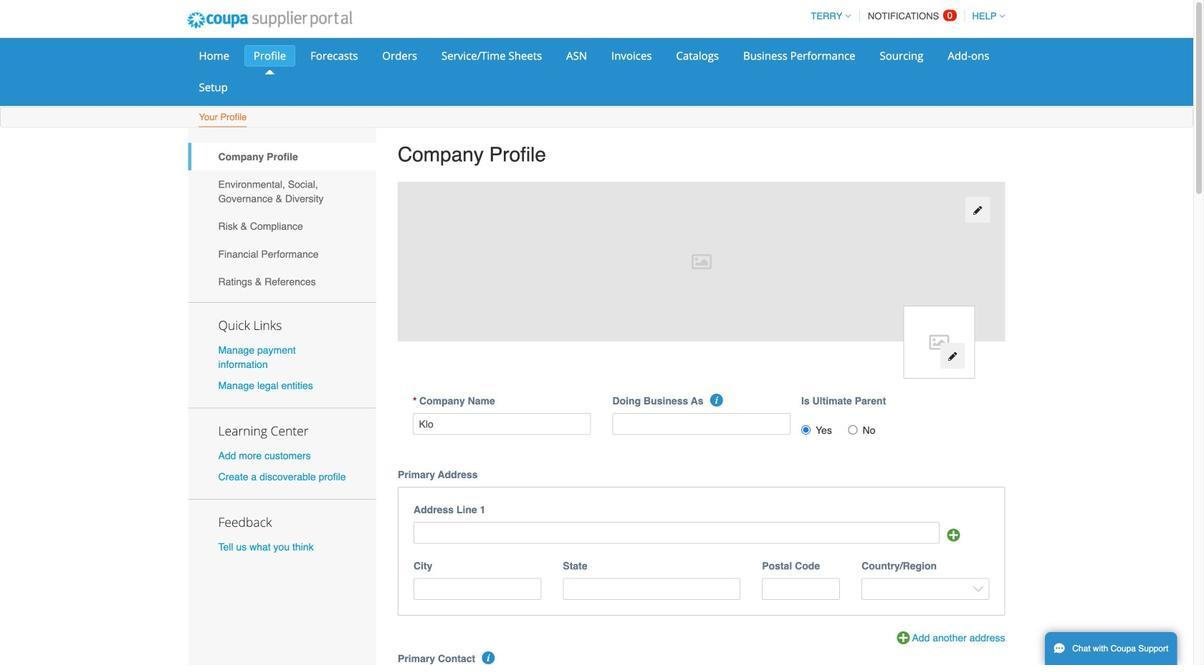 Task type: locate. For each thing, give the bounding box(es) containing it.
add image
[[947, 529, 960, 542]]

None text field
[[612, 414, 791, 436], [414, 523, 940, 544], [762, 579, 840, 601], [612, 414, 791, 436], [414, 523, 940, 544], [762, 579, 840, 601]]

additional information image
[[482, 652, 495, 665]]

coupa supplier portal image
[[177, 2, 362, 38]]

1 vertical spatial change image image
[[948, 352, 958, 362]]

additional information image
[[710, 394, 723, 407]]

change image image for logo
[[948, 352, 958, 362]]

1 horizontal spatial change image image
[[973, 206, 983, 216]]

None radio
[[801, 426, 811, 435], [848, 426, 858, 435], [801, 426, 811, 435], [848, 426, 858, 435]]

change image image
[[973, 206, 983, 216], [948, 352, 958, 362]]

logo image
[[903, 306, 975, 379]]

0 horizontal spatial change image image
[[948, 352, 958, 362]]

navigation
[[805, 2, 1005, 30]]

None text field
[[413, 414, 591, 436], [414, 579, 541, 601], [563, 579, 741, 601], [413, 414, 591, 436], [414, 579, 541, 601], [563, 579, 741, 601]]

0 vertical spatial change image image
[[973, 206, 983, 216]]



Task type: vqa. For each thing, say whether or not it's contained in the screenshot.
Business Performance link
no



Task type: describe. For each thing, give the bounding box(es) containing it.
change image image for background 'image'
[[973, 206, 983, 216]]

background image
[[398, 182, 1005, 342]]



